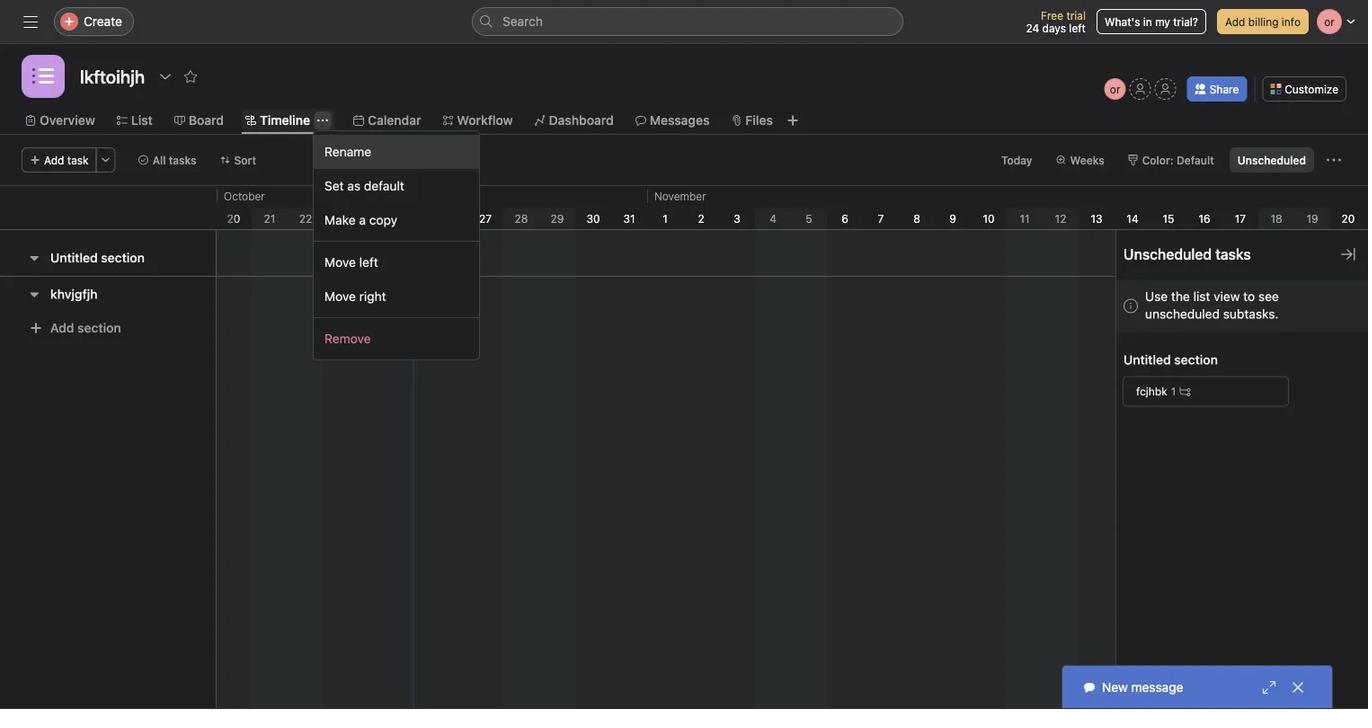 Task type: locate. For each thing, give the bounding box(es) containing it.
trial?
[[1174, 15, 1199, 28]]

tasks for unscheduled tasks
[[1216, 246, 1251, 263]]

november
[[655, 190, 706, 202]]

29
[[551, 212, 564, 225]]

1 vertical spatial untitled
[[1124, 352, 1171, 367]]

tasks for all tasks
[[169, 154, 196, 166]]

1 down november
[[663, 212, 668, 225]]

tasks down 17
[[1216, 246, 1251, 263]]

list
[[1194, 289, 1211, 304]]

add
[[1226, 15, 1246, 28], [44, 154, 64, 166], [50, 321, 74, 335]]

section up add section
[[101, 250, 145, 265]]

copy
[[369, 213, 398, 228]]

or button
[[1105, 78, 1126, 100]]

1 vertical spatial add
[[44, 154, 64, 166]]

list image
[[32, 66, 54, 87]]

untitled section up leftcount image on the bottom of page
[[1124, 352, 1218, 367]]

1 vertical spatial tasks
[[1216, 246, 1251, 263]]

0 vertical spatial tasks
[[169, 154, 196, 166]]

billing
[[1249, 15, 1279, 28]]

untitled up khvjgfjh
[[50, 250, 98, 265]]

add down the khvjgfjh button
[[50, 321, 74, 335]]

move left right
[[325, 289, 356, 304]]

overview
[[40, 113, 95, 128]]

add left billing
[[1226, 15, 1246, 28]]

1 horizontal spatial untitled section
[[1124, 352, 1218, 367]]

None text field
[[76, 60, 149, 93]]

add task
[[44, 154, 89, 166]]

1 horizontal spatial left
[[1069, 22, 1086, 34]]

unscheduled button
[[1230, 147, 1315, 173]]

30
[[587, 212, 600, 225]]

tasks right all
[[169, 154, 196, 166]]

days
[[1043, 22, 1066, 34]]

files
[[746, 113, 773, 128]]

0 vertical spatial move
[[325, 255, 356, 270]]

all
[[153, 154, 166, 166]]

2
[[698, 212, 705, 225]]

1 vertical spatial 1
[[1171, 385, 1176, 398]]

24 left days
[[1026, 22, 1040, 34]]

0 horizontal spatial unscheduled
[[1124, 246, 1212, 263]]

more actions image right unscheduled dropdown button
[[1327, 153, 1342, 167]]

0 horizontal spatial tasks
[[169, 154, 196, 166]]

19
[[1307, 212, 1319, 225]]

0 vertical spatial add
[[1226, 15, 1246, 28]]

8
[[914, 212, 921, 225]]

all tasks button
[[130, 147, 205, 173]]

untitled up fcjhbk
[[1124, 352, 1171, 367]]

task
[[67, 154, 89, 166]]

move left
[[325, 255, 378, 270]]

tasks
[[169, 154, 196, 166], [1216, 246, 1251, 263]]

move for move left
[[325, 255, 356, 270]]

16
[[1199, 212, 1211, 225]]

1 move from the top
[[325, 255, 356, 270]]

tasks inside dropdown button
[[169, 154, 196, 166]]

section up leftcount image on the bottom of page
[[1175, 352, 1218, 367]]

board link
[[174, 111, 224, 130]]

20 down the 'october'
[[227, 212, 240, 225]]

left inside "free trial 24 days left"
[[1069, 22, 1086, 34]]

unscheduled down 15
[[1124, 246, 1212, 263]]

2 move from the top
[[325, 289, 356, 304]]

1
[[663, 212, 668, 225], [1171, 385, 1176, 398]]

0 horizontal spatial untitled
[[50, 250, 98, 265]]

workflow link
[[443, 111, 513, 130]]

collapse task list for the section khvjgfjh image
[[27, 287, 41, 302]]

0 vertical spatial 24
[[1026, 22, 1040, 34]]

more actions image
[[1327, 153, 1342, 167], [100, 155, 111, 165]]

left up right
[[359, 255, 378, 270]]

1 horizontal spatial tasks
[[1216, 246, 1251, 263]]

24 right the a
[[371, 212, 384, 225]]

move for move right
[[325, 289, 356, 304]]

1 vertical spatial unscheduled
[[1124, 246, 1212, 263]]

october
[[224, 190, 265, 202]]

close details image
[[1342, 247, 1356, 262]]

20 right 19
[[1342, 212, 1355, 225]]

search list box
[[472, 7, 904, 36]]

default
[[364, 178, 404, 193]]

0 horizontal spatial left
[[359, 255, 378, 270]]

unscheduled for unscheduled
[[1238, 154, 1307, 166]]

0 vertical spatial untitled
[[50, 250, 98, 265]]

rename menu item
[[314, 135, 479, 169]]

untitled section button
[[50, 242, 145, 274]]

share
[[1210, 83, 1239, 95]]

0 vertical spatial untitled section
[[50, 250, 145, 265]]

section down the khvjgfjh button
[[77, 321, 121, 335]]

create button
[[54, 7, 134, 36]]

add left task
[[44, 154, 64, 166]]

18
[[1271, 212, 1283, 225]]

2 vertical spatial add
[[50, 321, 74, 335]]

khvjgfjh button
[[50, 278, 98, 311]]

left right days
[[1069, 22, 1086, 34]]

9
[[950, 212, 957, 225]]

1 left leftcount image on the bottom of page
[[1171, 385, 1176, 398]]

sort
[[234, 154, 256, 166]]

use
[[1146, 289, 1168, 304]]

timeline
[[260, 113, 310, 128]]

add section button
[[22, 312, 128, 344]]

free
[[1041, 9, 1064, 22]]

0 horizontal spatial 24
[[371, 212, 384, 225]]

1 vertical spatial section
[[77, 321, 121, 335]]

left
[[1069, 22, 1086, 34], [359, 255, 378, 270]]

unscheduled tasks
[[1124, 246, 1251, 263]]

a
[[359, 213, 366, 228]]

1 horizontal spatial 1
[[1171, 385, 1176, 398]]

22
[[299, 212, 312, 225]]

close image
[[1291, 681, 1306, 695]]

search
[[503, 14, 543, 29]]

0 horizontal spatial 20
[[227, 212, 240, 225]]

add tab image
[[786, 113, 800, 128]]

what's
[[1105, 15, 1141, 28]]

section
[[101, 250, 145, 265], [77, 321, 121, 335], [1175, 352, 1218, 367]]

more actions image right task
[[100, 155, 111, 165]]

use the list view to see unscheduled subtasks.
[[1146, 289, 1279, 321]]

6
[[842, 212, 849, 225]]

1 horizontal spatial 20
[[1342, 212, 1355, 225]]

unscheduled inside unscheduled dropdown button
[[1238, 154, 1307, 166]]

untitled
[[50, 250, 98, 265], [1124, 352, 1171, 367]]

unscheduled up 18
[[1238, 154, 1307, 166]]

add for add section
[[50, 321, 74, 335]]

1 horizontal spatial 24
[[1026, 22, 1040, 34]]

12
[[1055, 212, 1067, 225]]

move
[[325, 255, 356, 270], [325, 289, 356, 304]]

0 vertical spatial left
[[1069, 22, 1086, 34]]

untitled section up khvjgfjh
[[50, 250, 145, 265]]

1 vertical spatial 24
[[371, 212, 384, 225]]

14
[[1127, 212, 1139, 225]]

sort button
[[212, 147, 264, 173]]

new message
[[1102, 680, 1184, 695]]

search button
[[472, 7, 904, 36]]

15
[[1163, 212, 1175, 225]]

0 vertical spatial 1
[[663, 212, 668, 225]]

workflow
[[457, 113, 513, 128]]

move up move right
[[325, 255, 356, 270]]

right
[[359, 289, 386, 304]]

1 horizontal spatial unscheduled
[[1238, 154, 1307, 166]]

0 horizontal spatial more actions image
[[100, 155, 111, 165]]

to
[[1244, 289, 1255, 304]]

17
[[1235, 212, 1246, 225]]

24
[[1026, 22, 1040, 34], [371, 212, 384, 225]]

1 vertical spatial move
[[325, 289, 356, 304]]

0 vertical spatial unscheduled
[[1238, 154, 1307, 166]]



Task type: describe. For each thing, give the bounding box(es) containing it.
messages link
[[636, 111, 710, 130]]

0 horizontal spatial 1
[[663, 212, 668, 225]]

collapse task list for the section untitled section image
[[27, 251, 41, 265]]

expand sidebar image
[[23, 14, 38, 29]]

unscheduled for unscheduled tasks
[[1124, 246, 1212, 263]]

list link
[[117, 111, 153, 130]]

weeks
[[1071, 154, 1105, 166]]

5
[[806, 212, 813, 225]]

files link
[[731, 111, 773, 130]]

khvjgfjh
[[50, 287, 98, 302]]

all tasks
[[153, 154, 196, 166]]

add billing info button
[[1217, 9, 1309, 34]]

make
[[325, 213, 356, 228]]

add for add billing info
[[1226, 15, 1246, 28]]

24 inside "free trial 24 days left"
[[1026, 22, 1040, 34]]

or
[[1110, 83, 1121, 95]]

11
[[1020, 212, 1030, 225]]

1 20 from the left
[[227, 212, 240, 225]]

28
[[515, 212, 528, 225]]

add task button
[[22, 147, 97, 173]]

subtasks.
[[1224, 307, 1279, 321]]

show options image
[[158, 69, 173, 84]]

21
[[264, 212, 276, 225]]

color: default button
[[1120, 147, 1223, 173]]

trial
[[1067, 9, 1086, 22]]

customize button
[[1263, 76, 1347, 102]]

2 20 from the left
[[1342, 212, 1355, 225]]

0 horizontal spatial untitled section
[[50, 250, 145, 265]]

1 horizontal spatial untitled
[[1124, 352, 1171, 367]]

set
[[325, 178, 344, 193]]

add section
[[50, 321, 121, 335]]

see
[[1259, 289, 1279, 304]]

add for add task
[[44, 154, 64, 166]]

board
[[189, 113, 224, 128]]

2 vertical spatial section
[[1175, 352, 1218, 367]]

list
[[131, 113, 153, 128]]

customize
[[1285, 83, 1339, 95]]

unscheduled
[[1146, 307, 1220, 321]]

fcjhbk
[[1137, 385, 1168, 398]]

13
[[1091, 212, 1103, 225]]

add to starred image
[[184, 69, 198, 84]]

tab actions image
[[317, 115, 328, 126]]

dashboard link
[[535, 111, 614, 130]]

1 horizontal spatial more actions image
[[1327, 153, 1342, 167]]

create
[[84, 14, 122, 29]]

add billing info
[[1226, 15, 1301, 28]]

default
[[1177, 154, 1215, 166]]

today button
[[994, 147, 1041, 173]]

info
[[1282, 15, 1301, 28]]

move right
[[325, 289, 386, 304]]

calendar
[[368, 113, 421, 128]]

messages
[[650, 113, 710, 128]]

what's in my trial? button
[[1097, 9, 1207, 34]]

4
[[770, 212, 777, 225]]

free trial 24 days left
[[1026, 9, 1086, 34]]

0 vertical spatial section
[[101, 250, 145, 265]]

dashboard
[[549, 113, 614, 128]]

as
[[347, 178, 361, 193]]

1 vertical spatial untitled section
[[1124, 352, 1218, 367]]

my
[[1156, 15, 1171, 28]]

1 vertical spatial left
[[359, 255, 378, 270]]

expand new message image
[[1262, 681, 1277, 695]]

color: default
[[1143, 154, 1215, 166]]

make a copy
[[325, 213, 398, 228]]

the
[[1172, 289, 1190, 304]]

remove
[[325, 331, 371, 346]]

share button
[[1188, 76, 1247, 102]]

color:
[[1143, 154, 1174, 166]]

untitled inside button
[[50, 250, 98, 265]]

today
[[1002, 154, 1033, 166]]

set as default
[[325, 178, 404, 193]]

7
[[878, 212, 884, 225]]

weeks button
[[1048, 147, 1113, 173]]

3
[[734, 212, 741, 225]]

calendar link
[[353, 111, 421, 130]]

timeline link
[[245, 111, 310, 130]]

leftcount image
[[1180, 386, 1191, 397]]

10
[[983, 212, 995, 225]]

overview link
[[25, 111, 95, 130]]

31
[[624, 212, 635, 225]]

rename
[[325, 144, 371, 159]]



Task type: vqa. For each thing, say whether or not it's contained in the screenshot.
Rename menu item
yes



